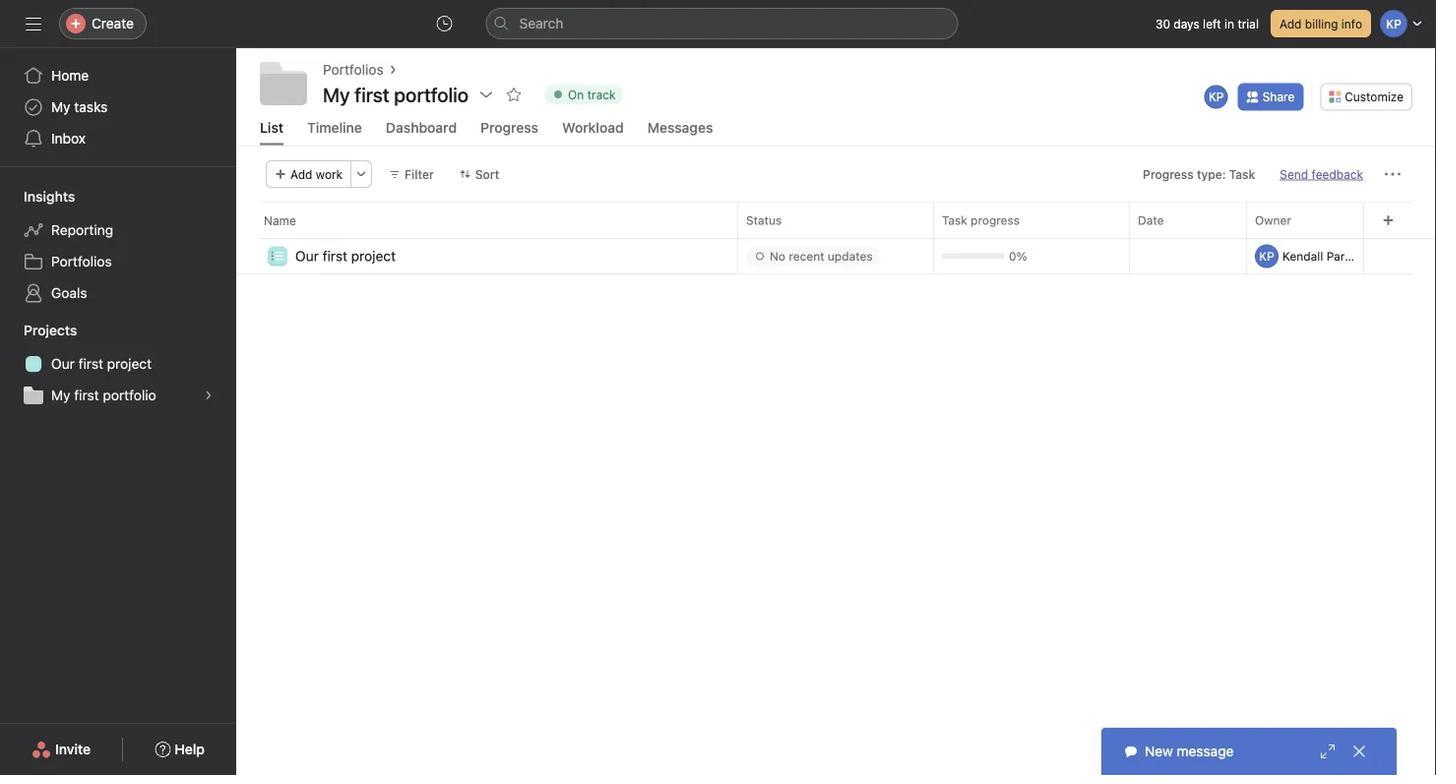 Task type: vqa. For each thing, say whether or not it's contained in the screenshot.
the left 'Our First Project'
yes



Task type: describe. For each thing, give the bounding box(es) containing it.
no recent updates cell
[[737, 238, 934, 274]]

my tasks link
[[12, 92, 224, 123]]

0 horizontal spatial kp
[[1209, 90, 1224, 104]]

messages
[[648, 119, 713, 135]]

name
[[264, 213, 296, 227]]

track
[[587, 88, 616, 101]]

no
[[770, 249, 786, 263]]

projects element
[[0, 313, 236, 415]]

sort
[[475, 167, 499, 181]]

progress
[[971, 213, 1020, 227]]

see details, my first portfolio image
[[203, 390, 215, 402]]

invite
[[55, 742, 91, 758]]

add billing info
[[1280, 17, 1362, 31]]

my for my first portfolio
[[323, 83, 350, 106]]

1 horizontal spatial portfolios
[[323, 62, 384, 78]]

2 row from the top
[[236, 237, 1436, 239]]

list link
[[260, 119, 284, 145]]

expand new message image
[[1320, 744, 1336, 760]]

my tasks
[[51, 99, 108, 115]]

feedback
[[1312, 167, 1363, 181]]

send
[[1280, 167, 1309, 181]]

customize button
[[1320, 83, 1413, 111]]

insights element
[[0, 179, 236, 313]]

send feedback
[[1280, 167, 1363, 181]]

0 horizontal spatial more actions image
[[355, 168, 367, 180]]

0 vertical spatial portfolios link
[[323, 59, 384, 81]]

show options image
[[479, 87, 494, 102]]

updates
[[828, 249, 873, 263]]

kendall
[[1283, 249, 1323, 263]]

add to starred image
[[506, 87, 522, 102]]

my for my tasks
[[51, 99, 70, 115]]

on track button
[[536, 81, 632, 108]]

type:
[[1197, 167, 1226, 181]]

progress type: task button
[[1134, 160, 1264, 188]]

row containing name
[[236, 202, 1436, 238]]

0 horizontal spatial project
[[107, 356, 152, 372]]

search button
[[486, 8, 958, 39]]

parks
[[1327, 249, 1357, 263]]

home
[[51, 67, 89, 84]]

billing
[[1305, 17, 1338, 31]]

dashboard
[[386, 119, 457, 135]]

0 horizontal spatial our first project link
[[12, 348, 224, 380]]

our first project inside cell
[[295, 248, 396, 264]]

create
[[92, 15, 134, 32]]

timeline link
[[307, 119, 362, 145]]

projects button
[[0, 321, 77, 341]]

invite button
[[19, 732, 104, 768]]

add for add work
[[290, 167, 313, 181]]

home link
[[12, 60, 224, 92]]

add billing info button
[[1271, 10, 1371, 37]]

list
[[260, 119, 284, 135]]

first for inbox
[[78, 356, 103, 372]]

goals
[[51, 285, 87, 301]]

task progress
[[942, 213, 1020, 227]]

portfolios inside insights element
[[51, 253, 112, 270]]

send feedback link
[[1280, 165, 1363, 183]]

sort button
[[451, 160, 508, 188]]

list image
[[272, 250, 284, 262]]

on
[[568, 88, 584, 101]]

filter button
[[380, 160, 443, 188]]

hide sidebar image
[[26, 16, 41, 32]]

filter
[[405, 167, 434, 181]]

search
[[519, 15, 564, 32]]

first inside cell
[[323, 248, 347, 264]]

info
[[1342, 17, 1362, 31]]

history image
[[437, 16, 452, 32]]

help button
[[142, 732, 217, 768]]

first for portfolios
[[74, 387, 99, 404]]

remove image
[[1360, 250, 1371, 262]]

add work
[[290, 167, 343, 181]]

recent
[[789, 249, 825, 263]]

reporting link
[[12, 215, 224, 246]]

progress for progress
[[481, 119, 539, 135]]

close image
[[1352, 744, 1367, 760]]

reporting
[[51, 222, 113, 238]]

goals link
[[12, 278, 224, 309]]

30 days left in trial
[[1156, 17, 1259, 31]]



Task type: locate. For each thing, give the bounding box(es) containing it.
1 horizontal spatial more actions image
[[1385, 166, 1401, 182]]

0 vertical spatial project
[[351, 248, 396, 264]]

1 horizontal spatial add
[[1280, 17, 1302, 31]]

portfolio
[[103, 387, 156, 404]]

workload
[[562, 119, 624, 135]]

0 vertical spatial add
[[1280, 17, 1302, 31]]

our
[[295, 248, 319, 264], [51, 356, 75, 372]]

1 row from the top
[[236, 202, 1436, 238]]

our first project row
[[236, 238, 1436, 276]]

portfolios link
[[323, 59, 384, 81], [12, 246, 224, 278]]

1 horizontal spatial task
[[1229, 167, 1256, 181]]

my first portfolio link
[[12, 380, 224, 411]]

1 vertical spatial portfolios link
[[12, 246, 224, 278]]

2 vertical spatial first
[[74, 387, 99, 404]]

portfolios down reporting
[[51, 253, 112, 270]]

our first project up my first portfolio
[[51, 356, 152, 372]]

1 vertical spatial add
[[290, 167, 313, 181]]

portfolios link down reporting
[[12, 246, 224, 278]]

project down filter dropdown button
[[351, 248, 396, 264]]

add left billing
[[1280, 17, 1302, 31]]

my inside my tasks link
[[51, 99, 70, 115]]

add field image
[[1383, 214, 1394, 226]]

1 horizontal spatial our first project link
[[295, 245, 396, 267]]

inbox
[[51, 130, 86, 147]]

our first project link
[[295, 245, 396, 267], [12, 348, 224, 380]]

add for add billing info
[[1280, 17, 1302, 31]]

1 horizontal spatial our
[[295, 248, 319, 264]]

0 horizontal spatial add
[[290, 167, 313, 181]]

our first project link right list icon
[[295, 245, 396, 267]]

our first project right list icon
[[295, 248, 396, 264]]

0 vertical spatial task
[[1229, 167, 1256, 181]]

projects
[[24, 322, 77, 339]]

kp
[[1209, 90, 1224, 104], [1259, 249, 1275, 263]]

days
[[1174, 17, 1200, 31]]

0 vertical spatial our first project link
[[295, 245, 396, 267]]

first right list icon
[[323, 248, 347, 264]]

progress
[[481, 119, 539, 135], [1143, 167, 1194, 181]]

my down "projects"
[[51, 387, 70, 404]]

0 vertical spatial kp
[[1209, 90, 1224, 104]]

1 horizontal spatial project
[[351, 248, 396, 264]]

my first portfolio
[[51, 387, 156, 404]]

in
[[1225, 17, 1235, 31]]

create button
[[59, 8, 147, 39]]

global element
[[0, 48, 236, 166]]

my for my first portfolio
[[51, 387, 70, 404]]

0 horizontal spatial portfolios link
[[12, 246, 224, 278]]

kp left share button
[[1209, 90, 1224, 104]]

customize
[[1345, 90, 1404, 104]]

1 vertical spatial task
[[942, 213, 967, 227]]

1 horizontal spatial kp
[[1259, 249, 1275, 263]]

add inside add billing info button
[[1280, 17, 1302, 31]]

kendall parks
[[1283, 249, 1357, 263]]

kp inside our first project row
[[1259, 249, 1275, 263]]

1 horizontal spatial portfolios link
[[323, 59, 384, 81]]

dashboard link
[[386, 119, 457, 145]]

0 vertical spatial progress
[[481, 119, 539, 135]]

owner
[[1255, 213, 1292, 227]]

our first project link up portfolio
[[12, 348, 224, 380]]

1 vertical spatial progress
[[1143, 167, 1194, 181]]

1 vertical spatial project
[[107, 356, 152, 372]]

0 horizontal spatial portfolios
[[51, 253, 112, 270]]

messages link
[[648, 119, 713, 145]]

progress left type:
[[1143, 167, 1194, 181]]

project inside cell
[[351, 248, 396, 264]]

left
[[1203, 17, 1221, 31]]

more actions image
[[1385, 166, 1401, 182], [355, 168, 367, 180]]

my up timeline
[[323, 83, 350, 106]]

portfolios up my first portfolio
[[323, 62, 384, 78]]

task
[[1229, 167, 1256, 181], [942, 213, 967, 227]]

help
[[175, 742, 205, 758]]

cell containing kp
[[1246, 238, 1375, 274]]

our first project inside projects element
[[51, 356, 152, 372]]

portfolios
[[323, 62, 384, 78], [51, 253, 112, 270]]

timeline
[[307, 119, 362, 135]]

cell inside our first project row
[[1246, 238, 1375, 274]]

task inside row
[[942, 213, 967, 227]]

0 vertical spatial first
[[323, 248, 347, 264]]

project up portfolio
[[107, 356, 152, 372]]

row
[[236, 202, 1436, 238], [236, 237, 1436, 239]]

share
[[1263, 90, 1295, 104]]

0 vertical spatial our first project
[[295, 248, 396, 264]]

1 vertical spatial portfolios
[[51, 253, 112, 270]]

our down "projects"
[[51, 356, 75, 372]]

my first portfolio
[[323, 83, 469, 106]]

task inside dropdown button
[[1229, 167, 1256, 181]]

our first project link inside cell
[[295, 245, 396, 267]]

30
[[1156, 17, 1170, 31]]

portfolios link up my first portfolio
[[323, 59, 384, 81]]

0 horizontal spatial our first project
[[51, 356, 152, 372]]

0 vertical spatial our
[[295, 248, 319, 264]]

progress inside progress type: task dropdown button
[[1143, 167, 1194, 181]]

trial
[[1238, 17, 1259, 31]]

on track
[[568, 88, 616, 101]]

insights
[[24, 189, 75, 205]]

date
[[1138, 213, 1164, 227]]

no recent updates
[[770, 249, 873, 263]]

my left tasks
[[51, 99, 70, 115]]

our inside projects element
[[51, 356, 75, 372]]

add
[[1280, 17, 1302, 31], [290, 167, 313, 181]]

first
[[323, 248, 347, 264], [78, 356, 103, 372], [74, 387, 99, 404]]

my inside my first portfolio link
[[51, 387, 70, 404]]

search list box
[[486, 8, 958, 39]]

our first project
[[295, 248, 396, 264], [51, 356, 152, 372]]

0 vertical spatial portfolios
[[323, 62, 384, 78]]

more actions image right "work"
[[355, 168, 367, 180]]

progress down add to starred image
[[481, 119, 539, 135]]

insights button
[[0, 187, 75, 207]]

1 vertical spatial our first project
[[51, 356, 152, 372]]

cell
[[1246, 238, 1375, 274]]

task right type:
[[1229, 167, 1256, 181]]

our right list icon
[[295, 248, 319, 264]]

first portfolio
[[355, 83, 469, 106]]

share button
[[1238, 83, 1304, 111]]

kp left 'kendall'
[[1259, 249, 1275, 263]]

1 horizontal spatial progress
[[1143, 167, 1194, 181]]

our first project cell
[[236, 238, 738, 276]]

inbox link
[[12, 123, 224, 155]]

first left portfolio
[[74, 387, 99, 404]]

workload link
[[562, 119, 624, 145]]

progress link
[[481, 119, 539, 145]]

add left "work"
[[290, 167, 313, 181]]

more actions image up add field icon
[[1385, 166, 1401, 182]]

1 vertical spatial first
[[78, 356, 103, 372]]

status
[[746, 213, 782, 227]]

first up my first portfolio
[[78, 356, 103, 372]]

add inside add work button
[[290, 167, 313, 181]]

1 vertical spatial our first project link
[[12, 348, 224, 380]]

0%
[[1009, 249, 1027, 263]]

task left progress
[[942, 213, 967, 227]]

progress for progress type: task
[[1143, 167, 1194, 181]]

our inside cell
[[295, 248, 319, 264]]

add work button
[[266, 160, 352, 188]]

my
[[323, 83, 350, 106], [51, 99, 70, 115], [51, 387, 70, 404]]

0 horizontal spatial our
[[51, 356, 75, 372]]

0 horizontal spatial progress
[[481, 119, 539, 135]]

project
[[351, 248, 396, 264], [107, 356, 152, 372]]

1 vertical spatial kp
[[1259, 249, 1275, 263]]

progress type: task
[[1143, 167, 1256, 181]]

new message
[[1145, 744, 1234, 760]]

1 horizontal spatial our first project
[[295, 248, 396, 264]]

tasks
[[74, 99, 108, 115]]

work
[[316, 167, 343, 181]]

1 vertical spatial our
[[51, 356, 75, 372]]

0 horizontal spatial task
[[942, 213, 967, 227]]



